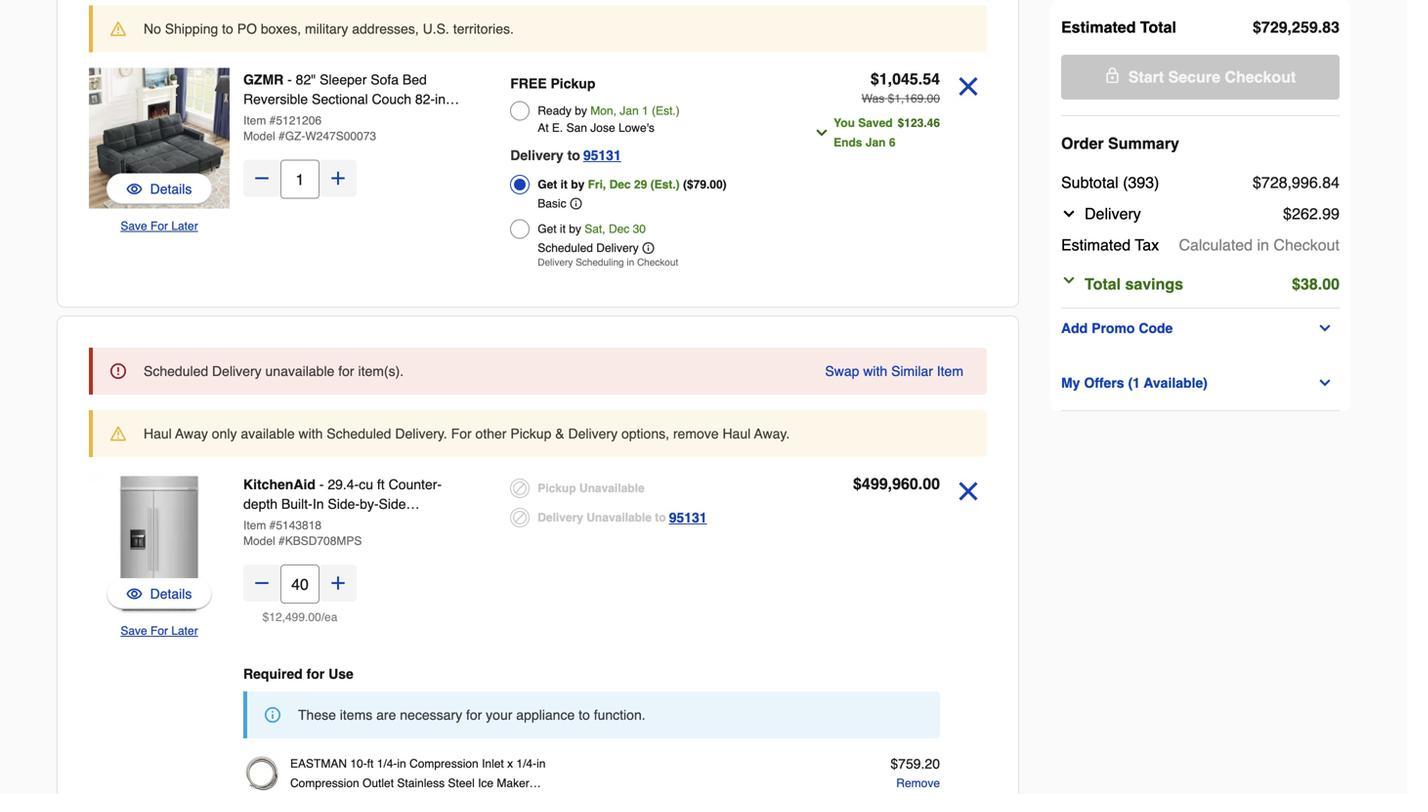 Task type: locate. For each thing, give the bounding box(es) containing it.
delivery
[[510, 148, 564, 163], [1085, 205, 1141, 223], [596, 241, 639, 255], [538, 257, 573, 268], [212, 364, 262, 379], [568, 426, 618, 442], [538, 511, 583, 525]]

1 horizontal spatial info image
[[570, 198, 582, 210]]

compression down eastman
[[290, 777, 359, 791]]

dec left 29
[[609, 178, 631, 192]]

eastman
[[290, 757, 347, 771]]

2 vertical spatial by
[[569, 222, 581, 236]]

fri,
[[588, 178, 606, 192]]

1 vertical spatial dec
[[609, 222, 630, 236]]

w247s00073
[[305, 129, 376, 143]]

0 vertical spatial 95131 button
[[583, 144, 621, 167]]

option group containing free pickup
[[510, 70, 782, 274]]

my
[[1061, 375, 1080, 391]]

with right 'swap'
[[863, 364, 888, 379]]

1 horizontal spatial haul
[[723, 426, 751, 442]]

save for later button for 82" sleeper sofa bed reversible sectional couch 82-in modern black polyester/blend reclining sofa
[[121, 216, 198, 236]]

later for 82" sleeper sofa bed reversible sectional couch 82-in modern black polyester/blend reclining sofa
[[171, 219, 198, 233]]

1 stepper number input field with increment and decrement buttons number field from the top
[[280, 160, 320, 199]]

get for get it by sat, dec 30
[[538, 222, 557, 236]]

for left use
[[306, 667, 325, 682]]

1 horizontal spatial compression
[[410, 757, 479, 771]]

inlet
[[482, 757, 504, 771]]

1 vertical spatial scheduled
[[144, 364, 208, 379]]

get down basic
[[538, 222, 557, 236]]

.00 inside $ 1,045 . 54 was $ 1,169 .00
[[924, 92, 940, 106]]

item left the #5143818
[[243, 519, 266, 533]]

subtotal (393)
[[1061, 173, 1160, 192]]

0 vertical spatial checkout
[[1225, 68, 1296, 86]]

scheduled delivery
[[538, 241, 639, 255]]

95131 button down jose
[[583, 144, 621, 167]]

for for 82" sleeper sofa bed reversible sectional couch 82-in modern black polyester/blend reclining sofa
[[151, 219, 168, 233]]

scheduling
[[576, 257, 624, 268]]

dec left '30'
[[609, 222, 630, 236]]

95131 button down remove on the bottom of page
[[669, 506, 707, 530]]

0 horizontal spatial haul
[[144, 426, 172, 442]]

2 save for later button from the top
[[121, 622, 198, 641]]

0 vertical spatial jan
[[620, 104, 639, 118]]

1 horizontal spatial total
[[1140, 18, 1177, 36]]

1 vertical spatial for
[[306, 667, 325, 682]]

available)
[[1144, 375, 1208, 391]]

lowe's
[[619, 121, 655, 135]]

for
[[338, 364, 354, 379], [306, 667, 325, 682], [466, 708, 482, 723]]

95131 down jose
[[583, 148, 621, 163]]

to left function.
[[579, 708, 590, 723]]

0 vertical spatial save for later button
[[121, 216, 198, 236]]

by left fri,
[[571, 178, 585, 192]]

pickup unavailable
[[538, 482, 645, 496]]

2 block image from the top
[[510, 508, 530, 528]]

option group
[[510, 70, 782, 274]]

1 vertical spatial details
[[150, 586, 192, 602]]

plus image
[[328, 169, 348, 188], [328, 574, 348, 593]]

2 vertical spatial scheduled
[[327, 426, 391, 442]]

2 later from the top
[[171, 625, 198, 638]]

0 vertical spatial total
[[1140, 18, 1177, 36]]

save for later
[[121, 219, 198, 233], [121, 625, 198, 638]]

function.
[[594, 708, 646, 723]]

0 vertical spatial estimated
[[1061, 18, 1136, 36]]

get up basic
[[538, 178, 557, 192]]

82" sleeper sofa bed reversible sectional couch 82-in modern black polyester/blend reclining sofa
[[243, 72, 446, 146]]

it
[[561, 178, 568, 192], [560, 222, 566, 236]]

model inside item #5121206 model #gz-w247s00073
[[243, 129, 275, 143]]

0 horizontal spatial scheduled
[[144, 364, 208, 379]]

1 vertical spatial (est.)
[[651, 178, 680, 192]]

total up start on the top
[[1140, 18, 1177, 36]]

item for 82" sleeper sofa bed reversible sectional couch 82-in modern black polyester/blend reclining sofa
[[243, 114, 266, 128]]

2 vertical spatial for
[[466, 708, 482, 723]]

2 vertical spatial item
[[243, 519, 266, 533]]

later down 82" sleeper sofa bed reversible sectional couch 82-in modern black polyester/blend reclining sofa image in the top of the page
[[171, 219, 198, 233]]

free
[[510, 76, 547, 91]]

1 horizontal spatial with
[[863, 364, 888, 379]]

0 vertical spatial it
[[561, 178, 568, 192]]

1/4- right x
[[516, 757, 537, 771]]

1 save for later from the top
[[121, 219, 198, 233]]

checkout for calculated in checkout
[[1274, 236, 1340, 254]]

0 vertical spatial save for later
[[121, 219, 198, 233]]

0 vertical spatial item
[[243, 114, 266, 128]]

Stepper number input field with increment and decrement buttons number field
[[280, 160, 320, 199], [280, 565, 320, 604]]

addresses,
[[352, 21, 419, 37]]

2 haul from the left
[[723, 426, 751, 442]]

0 horizontal spatial 95131 button
[[583, 144, 621, 167]]

chevron down image
[[1318, 321, 1333, 336]]

1 vertical spatial save for later button
[[121, 622, 198, 641]]

steel
[[448, 777, 475, 791]]

details right quickview icon
[[150, 586, 192, 602]]

jan inside option group
[[620, 104, 639, 118]]

. for $ 728,996 . 84
[[1318, 173, 1323, 192]]

pickup inside 95131 option group
[[538, 482, 576, 496]]

you saved $ 123 . 46 ends jan 6
[[834, 116, 940, 150]]

with
[[863, 364, 888, 379], [299, 426, 323, 442]]

it down basic
[[560, 222, 566, 236]]

get
[[538, 178, 557, 192], [538, 222, 557, 236]]

jan left 6
[[866, 136, 886, 150]]

your
[[486, 708, 513, 723]]

remove item image for kitchenaid -
[[952, 475, 985, 508]]

499,960
[[862, 475, 918, 493]]

to
[[222, 21, 233, 37], [567, 148, 580, 163], [655, 511, 666, 525], [579, 708, 590, 723]]

by up san
[[575, 104, 587, 118]]

checkout down info icon
[[637, 257, 678, 268]]

delivery unavailable to 95131
[[538, 510, 707, 526]]

1 vertical spatial block image
[[510, 508, 530, 528]]

1 vertical spatial estimated
[[1061, 236, 1131, 254]]

checkout
[[1225, 68, 1296, 86], [1274, 236, 1340, 254], [637, 257, 678, 268]]

0 vertical spatial dec
[[609, 178, 631, 192]]

total
[[1140, 18, 1177, 36], [1085, 275, 1121, 293]]

unavailable up delivery unavailable to 95131
[[579, 482, 645, 496]]

0 vertical spatial info image
[[570, 198, 582, 210]]

0 vertical spatial unavailable
[[579, 482, 645, 496]]

0 vertical spatial plus image
[[328, 169, 348, 188]]

later down 29.4-cu ft counter-depth built-in side-by-side refrigerator with ice maker (stainless steel with printshield finish) energy star image
[[171, 625, 198, 638]]

pickup left &
[[511, 426, 552, 442]]

item inside the item #5143818 model #kbsd708mps
[[243, 519, 266, 533]]

it up basic
[[561, 178, 568, 192]]

2 model from the top
[[243, 535, 275, 548]]

details button
[[107, 173, 212, 205], [127, 179, 192, 199], [107, 579, 212, 610], [127, 584, 192, 604]]

0 vertical spatial model
[[243, 129, 275, 143]]

quickview image
[[127, 584, 142, 604]]

plus image down w247s00073
[[328, 169, 348, 188]]

stepper number input field with increment and decrement buttons number field for minus icon
[[280, 160, 320, 199]]

1 horizontal spatial 95131
[[669, 510, 707, 526]]

scheduled
[[538, 241, 593, 255], [144, 364, 208, 379], [327, 426, 391, 442]]

delivery left unavailable
[[212, 364, 262, 379]]

1 details from the top
[[150, 181, 192, 197]]

add
[[1061, 321, 1088, 336]]

1 horizontal spatial jan
[[866, 136, 886, 150]]

save for later down quickview image
[[121, 219, 198, 233]]

1 estimated from the top
[[1061, 18, 1136, 36]]

$ for $ 38 .00
[[1292, 275, 1301, 293]]

1 vertical spatial save for later
[[121, 625, 198, 638]]

save down quickview icon
[[121, 625, 147, 638]]

1 plus image from the top
[[328, 169, 348, 188]]

1 get from the top
[[538, 178, 557, 192]]

sofa down black
[[303, 130, 332, 146]]

in right scheduling
[[627, 257, 634, 268]]

sofa up couch
[[371, 72, 399, 87]]

haul left away. at the right bottom
[[723, 426, 751, 442]]

swap with similar item
[[825, 364, 964, 379]]

0 horizontal spatial jan
[[620, 104, 639, 118]]

save for later button down quickview image
[[121, 216, 198, 236]]

item for kitchenaid -
[[243, 519, 266, 533]]

1 vertical spatial 95131 button
[[669, 506, 707, 530]]

(est.) right 1
[[652, 104, 680, 118]]

$ 728,996 . 84
[[1253, 173, 1340, 192]]

remove item image right the 54
[[952, 70, 985, 103]]

2 remove item image from the top
[[952, 475, 985, 508]]

$ for $ 1,045 . 54 was $ 1,169 .00
[[871, 70, 879, 88]]

estimated up 'secure' image
[[1061, 18, 1136, 36]]

$759.20
[[891, 756, 940, 772]]

at
[[538, 121, 549, 135]]

for
[[151, 219, 168, 233], [451, 426, 472, 442], [151, 625, 168, 638]]

1 vertical spatial for
[[451, 426, 472, 442]]

2 vertical spatial checkout
[[637, 257, 678, 268]]

info image right basic
[[570, 198, 582, 210]]

these
[[298, 708, 336, 723]]

(est.) right 29
[[651, 178, 680, 192]]

gzmr -
[[243, 72, 296, 87]]

by left "sat,"
[[569, 222, 581, 236]]

pickup
[[551, 76, 596, 91], [511, 426, 552, 442], [538, 482, 576, 496]]

offers
[[1084, 375, 1125, 391]]

0 horizontal spatial compression
[[290, 777, 359, 791]]

checkout down 262
[[1274, 236, 1340, 254]]

delivery up delivery scheduling in checkout at left
[[596, 241, 639, 255]]

-
[[287, 72, 292, 87], [319, 477, 324, 493]]

checkout inside "button"
[[1225, 68, 1296, 86]]

model down modern
[[243, 129, 275, 143]]

in right x
[[537, 757, 546, 771]]

1 vertical spatial later
[[171, 625, 198, 638]]

reclining
[[243, 130, 300, 146]]

for down 82" sleeper sofa bed reversible sectional couch 82-in modern black polyester/blend reclining sofa image in the top of the page
[[151, 219, 168, 233]]

0 vertical spatial sofa
[[371, 72, 399, 87]]

scheduled for scheduled delivery unavailable for item(s).
[[144, 364, 208, 379]]

details for kitchenaid
[[150, 586, 192, 602]]

2 details from the top
[[150, 586, 192, 602]]

delivery inside delivery unavailable to 95131
[[538, 511, 583, 525]]

2 vertical spatial pickup
[[538, 482, 576, 496]]

in up the 'stainless'
[[397, 757, 406, 771]]

delivery down pickup unavailable
[[538, 511, 583, 525]]

jan left 1
[[620, 104, 639, 118]]

1 model from the top
[[243, 129, 275, 143]]

order
[[1061, 134, 1104, 152]]

error image
[[110, 364, 126, 379]]

chevron down image down chevron down icon
[[1318, 375, 1333, 391]]

2 get from the top
[[538, 222, 557, 236]]

save down quickview image
[[121, 219, 147, 233]]

necessary
[[400, 708, 462, 723]]

1 vertical spatial -
[[319, 477, 324, 493]]

0 vertical spatial details
[[150, 181, 192, 197]]

0 horizontal spatial 1/4-
[[377, 757, 397, 771]]

0 vertical spatial block image
[[510, 479, 530, 498]]

in right couch
[[435, 91, 446, 107]]

0 horizontal spatial 95131
[[583, 148, 621, 163]]

details right quickview image
[[150, 181, 192, 197]]

military
[[305, 21, 348, 37]]

1 vertical spatial model
[[243, 535, 275, 548]]

delivery scheduling in checkout
[[538, 257, 678, 268]]

to down options,
[[655, 511, 666, 525]]

1 vertical spatial stepper number input field with increment and decrement buttons number field
[[280, 565, 320, 604]]

ends
[[834, 136, 862, 150]]

(est.)
[[652, 104, 680, 118], [651, 178, 680, 192]]

start secure checkout
[[1129, 68, 1296, 86]]

0 vertical spatial remove item image
[[952, 70, 985, 103]]

pickup down &
[[538, 482, 576, 496]]

with right the available
[[299, 426, 323, 442]]

plus image up /ea
[[328, 574, 348, 593]]

item inside item #5121206 model #gz-w247s00073
[[243, 114, 266, 128]]

1 horizontal spatial 1/4-
[[516, 757, 537, 771]]

1 vertical spatial get
[[538, 222, 557, 236]]

for down 29.4-cu ft counter-depth built-in side-by-side refrigerator with ice maker (stainless steel with printshield finish) energy star image
[[151, 625, 168, 638]]

2 horizontal spatial scheduled
[[538, 241, 593, 255]]

1/4- right ft on the left of page
[[377, 757, 397, 771]]

1 haul from the left
[[144, 426, 172, 442]]

95131 option group
[[510, 475, 782, 534]]

remove item image right $ 499,960 .00
[[952, 475, 985, 508]]

ft
[[367, 757, 374, 771]]

0 vertical spatial stepper number input field with increment and decrement buttons number field
[[280, 160, 320, 199]]

0 vertical spatial (est.)
[[652, 104, 680, 118]]

. inside $ 1,045 . 54 was $ 1,169 .00
[[918, 70, 923, 88]]

scheduled inside option group
[[538, 241, 593, 255]]

my offers (1 available) link
[[1061, 371, 1340, 395]]

later
[[171, 219, 198, 233], [171, 625, 198, 638]]

0 vertical spatial for
[[338, 364, 354, 379]]

estimated for estimated tax
[[1061, 236, 1131, 254]]

scheduled down get it by sat, dec 30
[[538, 241, 593, 255]]

for for kitchenaid -
[[151, 625, 168, 638]]

1 horizontal spatial -
[[319, 477, 324, 493]]

compression up steel
[[410, 757, 479, 771]]

1/4-
[[377, 757, 397, 771], [516, 757, 537, 771]]

pickup up ready
[[551, 76, 596, 91]]

1 vertical spatial 95131
[[669, 510, 707, 526]]

add promo code
[[1061, 321, 1173, 336]]

e.
[[552, 121, 563, 135]]

1 vertical spatial remove item image
[[952, 475, 985, 508]]

block image
[[510, 479, 530, 498], [510, 508, 530, 528]]

0 horizontal spatial -
[[287, 72, 292, 87]]

for left item(s).
[[338, 364, 354, 379]]

in inside 82" sleeper sofa bed reversible sectional couch 82-in modern black polyester/blend reclining sofa
[[435, 91, 446, 107]]

sleeper
[[320, 72, 367, 87]]

required
[[243, 667, 303, 682]]

1 horizontal spatial for
[[338, 364, 354, 379]]

0 vertical spatial -
[[287, 72, 292, 87]]

checkout down 729,259
[[1225, 68, 1296, 86]]

item up reclining
[[243, 114, 266, 128]]

1 horizontal spatial scheduled
[[327, 426, 391, 442]]

1 vertical spatial jan
[[866, 136, 886, 150]]

29.4-cu ft counter-depth built-in side-by-side refrigerator with ice maker (stainless steel with printshield finish) energy star image
[[89, 473, 230, 614]]

0 vertical spatial later
[[171, 219, 198, 233]]

jan inside you saved $ 123 . 46 ends jan 6
[[866, 136, 886, 150]]

0 horizontal spatial total
[[1085, 275, 1121, 293]]

model inside the item #5143818 model #kbsd708mps
[[243, 535, 275, 548]]

unavailable down pickup unavailable
[[587, 511, 652, 525]]

1 horizontal spatial 95131 button
[[669, 506, 707, 530]]

2 save for later from the top
[[121, 625, 198, 638]]

1 vertical spatial item
[[937, 364, 964, 379]]

options,
[[622, 426, 669, 442]]

save for later down quickview icon
[[121, 625, 198, 638]]

calculated
[[1179, 236, 1253, 254]]

for left other
[[451, 426, 472, 442]]

1 horizontal spatial sofa
[[371, 72, 399, 87]]

1 save for later button from the top
[[121, 216, 198, 236]]

1 vertical spatial checkout
[[1274, 236, 1340, 254]]

stepper number input field with increment and decrement buttons number field for minus image
[[280, 565, 320, 604]]

gzmr
[[243, 72, 284, 87]]

0 horizontal spatial info image
[[265, 708, 280, 723]]

scheduled left delivery.
[[327, 426, 391, 442]]

plus image for minus image
[[328, 574, 348, 593]]

save for later button
[[121, 216, 198, 236], [121, 622, 198, 641]]

unavailable inside delivery unavailable to 95131
[[587, 511, 652, 525]]

1 remove item image from the top
[[952, 70, 985, 103]]

estimated left the tax
[[1061, 236, 1131, 254]]

$ 262 . 99
[[1283, 205, 1340, 223]]

to down san
[[567, 148, 580, 163]]

1 vertical spatial by
[[571, 178, 585, 192]]

delivery right &
[[568, 426, 618, 442]]

scheduled right the error image
[[144, 364, 208, 379]]

save for later for kitchenaid -
[[121, 625, 198, 638]]

1 block image from the top
[[510, 479, 530, 498]]

model down the #5143818
[[243, 535, 275, 548]]

0 vertical spatial compression
[[410, 757, 479, 771]]

minus image
[[252, 169, 272, 188]]

1 vertical spatial it
[[560, 222, 566, 236]]

0 vertical spatial 95131
[[583, 148, 621, 163]]

items
[[340, 708, 373, 723]]

item inside button
[[937, 364, 964, 379]]

model for kitchenaid -
[[243, 535, 275, 548]]

95131 down remove on the bottom of page
[[669, 510, 707, 526]]

remove item image
[[952, 70, 985, 103], [952, 475, 985, 508]]

. for $ 262 . 99
[[1318, 205, 1323, 223]]

stepper number input field with increment and decrement buttons number field up $ 12,499 .00 /ea
[[280, 565, 320, 604]]

1 vertical spatial sofa
[[303, 130, 332, 146]]

- left 82"
[[287, 72, 292, 87]]

1 vertical spatial plus image
[[328, 574, 348, 593]]

2 save from the top
[[121, 625, 147, 638]]

0 vertical spatial with
[[863, 364, 888, 379]]

2 vertical spatial for
[[151, 625, 168, 638]]

save for later button down quickview icon
[[121, 622, 198, 641]]

black
[[294, 111, 327, 127]]

by
[[575, 104, 587, 118], [571, 178, 585, 192], [569, 222, 581, 236]]

1,169
[[895, 92, 924, 106]]

0 vertical spatial save
[[121, 219, 147, 233]]

0 vertical spatial for
[[151, 219, 168, 233]]

stepper number input field with increment and decrement buttons number field right minus icon
[[280, 160, 320, 199]]

0 vertical spatial get
[[538, 178, 557, 192]]

total down "estimated tax"
[[1085, 275, 1121, 293]]

1 vertical spatial save
[[121, 625, 147, 638]]

- right kitchenaid
[[319, 477, 324, 493]]

1 save from the top
[[121, 219, 147, 233]]

0 vertical spatial scheduled
[[538, 241, 593, 255]]

info image
[[570, 198, 582, 210], [265, 708, 280, 723]]

calculated in checkout
[[1179, 236, 1340, 254]]

ready by mon, jan 1 (est.)
[[538, 104, 680, 118]]

haul left away at the left
[[144, 426, 172, 442]]

chevron down image up add
[[1061, 273, 1077, 288]]

2 plus image from the top
[[328, 574, 348, 593]]

info image down required
[[265, 708, 280, 723]]

item right similar
[[937, 364, 964, 379]]

for left the your
[[466, 708, 482, 723]]

1 later from the top
[[171, 219, 198, 233]]

chevron down image
[[814, 125, 830, 141], [1061, 206, 1077, 222], [1061, 273, 1077, 288], [1318, 375, 1333, 391]]

1 vertical spatial unavailable
[[587, 511, 652, 525]]

$ 499,960 .00
[[853, 475, 940, 493]]

0 horizontal spatial with
[[299, 426, 323, 442]]

1 vertical spatial with
[[299, 426, 323, 442]]

1 1/4- from the left
[[377, 757, 397, 771]]

info image
[[643, 242, 654, 254]]

2 estimated from the top
[[1061, 236, 1131, 254]]

2 stepper number input field with increment and decrement buttons number field from the top
[[280, 565, 320, 604]]



Task type: describe. For each thing, give the bounding box(es) containing it.
basic
[[538, 197, 566, 211]]

123
[[904, 116, 924, 130]]

kitchenaid -
[[243, 477, 328, 493]]

$ 1,045 . 54 was $ 1,169 .00
[[862, 70, 940, 106]]

other
[[476, 426, 507, 442]]

free pickup
[[510, 76, 596, 91]]

u.s.
[[423, 21, 449, 37]]

(1
[[1128, 375, 1140, 391]]

remove
[[897, 777, 940, 791]]

item #5121206 model #gz-w247s00073
[[243, 114, 376, 143]]

later for kitchenaid
[[171, 625, 198, 638]]

2 horizontal spatial for
[[466, 708, 482, 723]]

model for 82" sleeper sofa bed reversible sectional couch 82-in modern black polyester/blend reclining sofa
[[243, 129, 275, 143]]

subtotal
[[1061, 173, 1119, 192]]

.00 for $ 12,499 .00 /ea
[[305, 611, 321, 625]]

start secure checkout button
[[1061, 55, 1340, 100]]

shipping
[[165, 21, 218, 37]]

$ inside you saved $ 123 . 46 ends jan 6
[[898, 116, 904, 130]]

scheduled for scheduled delivery
[[538, 241, 593, 255]]

728,996
[[1262, 173, 1318, 192]]

ice
[[478, 777, 494, 791]]

$ for $ 499,960 .00
[[853, 475, 862, 493]]

secure
[[1168, 68, 1221, 86]]

you
[[834, 116, 855, 130]]

block image for delivery unavailable to
[[510, 508, 530, 528]]

delivery down subtotal (393)
[[1085, 205, 1141, 223]]

unavailable for delivery unavailable to 95131
[[587, 511, 652, 525]]

.00 for $ 38 .00
[[1318, 275, 1340, 293]]

minus image
[[252, 574, 272, 593]]

similar
[[891, 364, 933, 379]]

54
[[923, 70, 940, 88]]

total savings
[[1085, 275, 1184, 293]]

1 vertical spatial compression
[[290, 777, 359, 791]]

$ 12,499 .00 /ea
[[263, 611, 338, 625]]

warning image
[[110, 21, 126, 37]]

1 vertical spatial info image
[[265, 708, 280, 723]]

get for get it by fri, dec 29 (est.) ($79.00)
[[538, 178, 557, 192]]

chevron down image down subtotal
[[1061, 206, 1077, 222]]

tax
[[1135, 236, 1159, 254]]

729,259
[[1262, 18, 1318, 36]]

by for sat,
[[569, 222, 581, 236]]

start
[[1129, 68, 1164, 86]]

- for kitchenaid -
[[319, 477, 324, 493]]

swap
[[825, 364, 860, 379]]

$759.20 remove
[[891, 756, 940, 791]]

savings
[[1125, 275, 1184, 293]]

warning image
[[110, 426, 126, 442]]

- for gzmr -
[[287, 72, 292, 87]]

29
[[634, 178, 647, 192]]

($79.00)
[[683, 178, 727, 192]]

eastman 10-ft 1/4-in compression inlet x 1/4-in compression outlet stainless steel ice make
[[290, 757, 546, 795]]

summary
[[1108, 134, 1180, 152]]

1 vertical spatial pickup
[[511, 426, 552, 442]]

mon,
[[591, 104, 617, 118]]

order summary
[[1061, 134, 1180, 152]]

get it by sat, dec 30
[[538, 222, 646, 236]]

save for 82" sleeper sofa bed reversible sectional couch 82-in modern black polyester/blend reclining sofa
[[121, 219, 147, 233]]

with inside swap with similar item button
[[863, 364, 888, 379]]

secure image
[[1105, 67, 1121, 83]]

swap with similar item button
[[825, 362, 964, 381]]

item(s).
[[358, 364, 404, 379]]

262
[[1292, 205, 1318, 223]]

$ 38 .00
[[1292, 275, 1340, 293]]

$ for $ 729,259 . 83
[[1253, 18, 1262, 36]]

0 vertical spatial pickup
[[551, 76, 596, 91]]

#kbsd708mps
[[279, 535, 362, 548]]

outlet
[[363, 777, 394, 791]]

. for $ 729,259 . 83
[[1318, 18, 1323, 36]]

x
[[507, 757, 513, 771]]

0 horizontal spatial for
[[306, 667, 325, 682]]

add promo code link
[[1061, 317, 1340, 340]]

by for fri,
[[571, 178, 585, 192]]

estimated for estimated total
[[1061, 18, 1136, 36]]

modern
[[243, 111, 290, 127]]

appliance
[[516, 708, 575, 723]]

/ea
[[321, 611, 338, 625]]

in right calculated
[[1257, 236, 1270, 254]]

delivery down at
[[510, 148, 564, 163]]

estimated tax
[[1061, 236, 1159, 254]]

it for sat,
[[560, 222, 566, 236]]

$ for $ 12,499 .00 /ea
[[263, 611, 269, 625]]

ready
[[538, 104, 572, 118]]

0 vertical spatial by
[[575, 104, 587, 118]]

block image for pickup unavailable
[[510, 479, 530, 498]]

save for later button for kitchenaid -
[[121, 622, 198, 641]]

was
[[862, 92, 885, 106]]

delivery down scheduled delivery
[[538, 257, 573, 268]]

(393)
[[1123, 173, 1160, 192]]

available
[[241, 426, 295, 442]]

. for $ 1,045 . 54 was $ 1,169 .00
[[918, 70, 923, 88]]

remove button
[[897, 774, 940, 794]]

38
[[1301, 275, 1318, 293]]

checkout for start secure checkout
[[1225, 68, 1296, 86]]

.00 for $ 499,960 .00
[[918, 475, 940, 493]]

jose
[[591, 121, 615, 135]]

remove item image for 82" sleeper sofa bed reversible sectional couch 82-in modern black polyester/blend reclining sofa
[[952, 70, 985, 103]]

82"
[[296, 72, 316, 87]]

bed
[[403, 72, 427, 87]]

details for 82" sleeper sofa bed reversible sectional couch 82-in modern black polyester/blend reclining sofa
[[150, 181, 192, 197]]

to left po
[[222, 21, 233, 37]]

delivery.
[[395, 426, 447, 442]]

#5121206
[[269, 114, 322, 128]]

. inside you saved $ 123 . 46 ends jan 6
[[924, 116, 927, 130]]

$ 729,259 . 83
[[1253, 18, 1340, 36]]

chevron down image left you
[[814, 125, 830, 141]]

46
[[927, 116, 940, 130]]

0 horizontal spatial sofa
[[303, 130, 332, 146]]

dec for 30
[[609, 222, 630, 236]]

10-ft 1/4-in compression inlet x 1/4-in compression outlet stainless steel ice maker connector image
[[243, 755, 282, 794]]

12,499
[[269, 611, 305, 625]]

82" sleeper sofa bed reversible sectional couch 82-in modern black polyester/blend reclining sofa image
[[89, 68, 230, 209]]

&
[[555, 426, 565, 442]]

po
[[237, 21, 257, 37]]

no shipping to po boxes, military addresses, u.s. territories.
[[144, 21, 514, 37]]

$ for $ 262 . 99
[[1283, 205, 1292, 223]]

plus image for minus icon
[[328, 169, 348, 188]]

it for fri,
[[561, 178, 568, 192]]

remove
[[673, 426, 719, 442]]

quickview image
[[127, 179, 142, 199]]

$ for $ 728,996 . 84
[[1253, 173, 1262, 192]]

dec for 29
[[609, 178, 631, 192]]

get it by fri, dec 29 (est.) ($79.00)
[[538, 178, 727, 192]]

checkout inside option group
[[637, 257, 678, 268]]

polyester/blend
[[331, 111, 427, 127]]

1 vertical spatial total
[[1085, 275, 1121, 293]]

info image inside option group
[[570, 198, 582, 210]]

save for later for 82" sleeper sofa bed reversible sectional couch 82-in modern black polyester/blend reclining sofa
[[121, 219, 198, 233]]

code
[[1139, 321, 1173, 336]]

saved
[[858, 116, 893, 130]]

delivery to 95131
[[510, 148, 621, 163]]

83
[[1323, 18, 1340, 36]]

no
[[144, 21, 161, 37]]

save for kitchenaid
[[121, 625, 147, 638]]

6
[[889, 136, 896, 150]]

to inside option group
[[567, 148, 580, 163]]

away.
[[754, 426, 790, 442]]

chevron down image inside my offers (1 available) link
[[1318, 375, 1333, 391]]

sat,
[[585, 222, 606, 236]]

to inside delivery unavailable to 95131
[[655, 511, 666, 525]]

unavailable for pickup unavailable
[[579, 482, 645, 496]]

unavailable
[[265, 364, 335, 379]]

use
[[329, 667, 354, 682]]

2 1/4- from the left
[[516, 757, 537, 771]]



Task type: vqa. For each thing, say whether or not it's contained in the screenshot.
topmost CHECKOUT
yes



